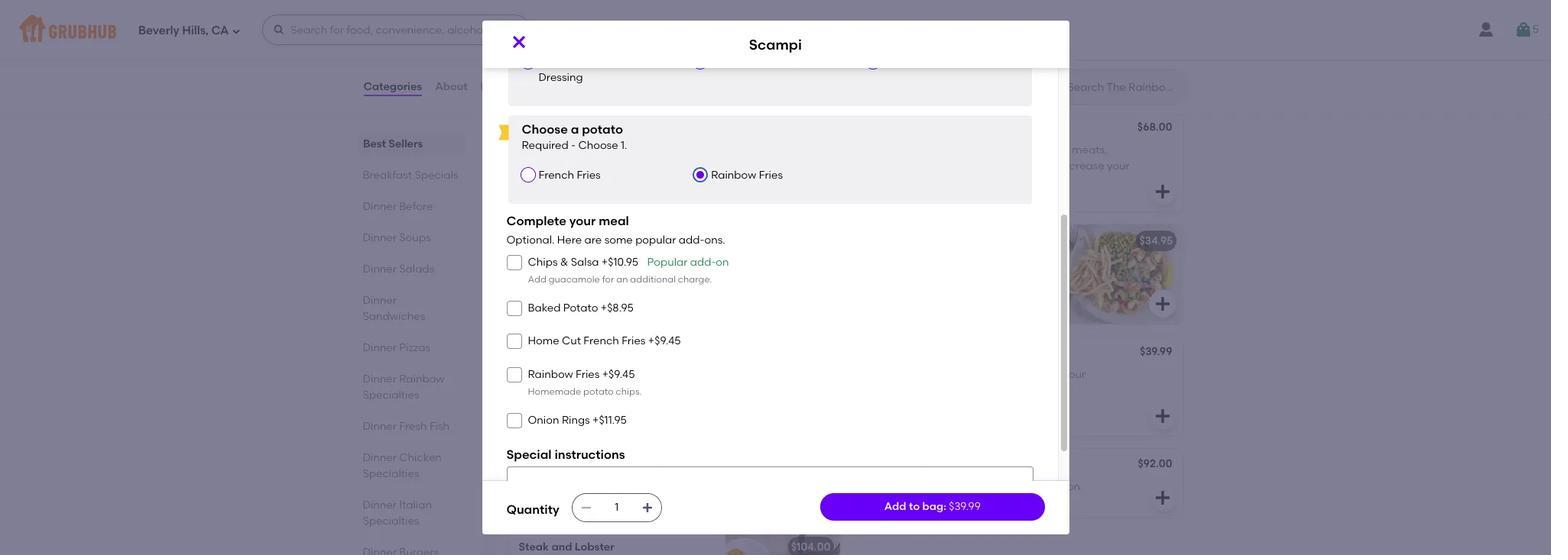 Task type: locate. For each thing, give the bounding box(es) containing it.
dinner before tab
[[363, 199, 458, 215]]

1 horizontal spatial steak
[[913, 10, 943, 23]]

+ down home cut french fries + $9.45
[[602, 368, 609, 381]]

a left half
[[994, 369, 1001, 382]]

1 horizontal spatial a
[[994, 369, 1001, 382]]

$9.45 inside rainbow fries + $9.45 homemade potato chips.
[[609, 368, 635, 381]]

shrimp. inside shrimp. consuming raw or undercooked meats, poultry, seafood, shellfish or eggs may increase your risk of food borne illness.
[[861, 144, 901, 157]]

svg image
[[273, 24, 285, 36], [510, 33, 528, 51], [1153, 183, 1172, 201], [510, 304, 519, 314], [510, 338, 519, 347], [510, 371, 519, 380], [510, 417, 519, 426], [580, 502, 592, 515]]

0 vertical spatial scampi
[[749, 36, 802, 53]]

add down chips
[[528, 274, 547, 285]]

0 vertical spatial $9.45
[[655, 335, 681, 348]]

3 dinner from the top
[[363, 263, 397, 276]]

2 a from the left
[[861, 32, 869, 45]]

of
[[924, 78, 934, 91], [881, 175, 891, 188], [1056, 369, 1066, 382]]

and up york.
[[944, 32, 965, 45]]

0 horizontal spatial french
[[539, 169, 574, 182]]

italian up "vinaigrette"
[[768, 3, 801, 16]]

1 hand from the left
[[592, 32, 619, 45]]

raw
[[966, 144, 985, 157]]

with left blue at the left top of page
[[571, 3, 593, 16]]

5 dinner from the top
[[363, 342, 397, 355]]

rainbow up homemade
[[528, 368, 573, 381]]

svg image up the 'bbq'
[[510, 338, 519, 347]]

your down the "meats,"
[[1107, 159, 1130, 172]]

dinner down 'dinner pizzas'
[[363, 373, 397, 386]]

mignon.
[[690, 32, 731, 45]]

0 vertical spatial to
[[881, 63, 892, 76]]

french
[[539, 169, 574, 182], [584, 335, 619, 348]]

pork
[[545, 347, 568, 360]]

$39.99
[[1140, 346, 1173, 359], [949, 501, 981, 514]]

dinner down breakfast
[[363, 200, 397, 213]]

1 vertical spatial steak
[[519, 541, 549, 554]]

4 dinner from the top
[[363, 294, 397, 307]]

ca
[[211, 23, 229, 37]]

salad for salad with italian dressing
[[711, 3, 741, 16]]

italian inside the "salad with italian dressing"
[[768, 3, 801, 16]]

dinner inside dinner rainbow specialties
[[363, 373, 397, 386]]

your up "here"
[[569, 214, 596, 228]]

rainbow fries
[[711, 169, 783, 182]]

or right raw
[[988, 144, 998, 157]]

salad inside the "salad with italian dressing"
[[711, 3, 741, 16]]

new left york
[[861, 10, 885, 23]]

specialties inside dinner rainbow specialties
[[363, 389, 419, 402]]

+ for $8.95
[[601, 302, 607, 315]]

0 vertical spatial new
[[861, 10, 885, 23]]

1 vertical spatial potato
[[583, 387, 614, 398]]

6 dinner from the top
[[363, 373, 397, 386]]

a up trimmed
[[861, 32, 869, 45]]

and up search icon
[[1028, 63, 1048, 76]]

onion rings + $11.95
[[528, 415, 627, 428]]

specialties down chicken
[[363, 468, 419, 481]]

1 vertical spatial lobster
[[575, 541, 614, 554]]

salad with vinaigrette
[[711, 56, 826, 69]]

fries inside rainbow fries + $9.45 homemade potato chips.
[[576, 368, 600, 381]]

steak
[[913, 10, 943, 23], [519, 541, 549, 554]]

these
[[985, 47, 1016, 60]]

with inside salad with ranch dressing
[[571, 56, 593, 69]]

add down 12 on the bottom of page
[[884, 501, 907, 514]]

specialties inside the dinner italian specialties
[[363, 515, 419, 528]]

and inside buttery fried chicken and a half order of our delicious smothered baby back ribs.
[[970, 369, 991, 382]]

cut down trimmed
[[861, 63, 878, 76]]

1 vertical spatial specialties
[[363, 468, 419, 481]]

with inside salad with blue cheese dressing
[[571, 3, 593, 16]]

0 horizontal spatial scampi
[[519, 122, 559, 135]]

rainbow down pizzas
[[399, 373, 445, 386]]

potato left chips.
[[583, 387, 614, 398]]

pizzas
[[399, 342, 431, 355]]

1 a from the left
[[519, 32, 527, 45]]

$9.45 down additional
[[655, 335, 681, 348]]

potato inside the choose a potato required - choose 1.
[[582, 122, 623, 137]]

0 horizontal spatial a
[[519, 32, 527, 45]]

svg image down the 'bbq'
[[510, 371, 519, 380]]

0 horizontal spatial new
[[861, 10, 885, 23]]

1 horizontal spatial are
[[1019, 47, 1036, 60]]

with left 2
[[966, 63, 988, 76]]

deep fried shrimp button
[[510, 225, 840, 324]]

dinner italian specialties tab
[[363, 498, 458, 530]]

seafood,
[[903, 159, 948, 172]]

1 vertical spatial filet
[[666, 32, 687, 45]]

1 horizontal spatial add
[[884, 501, 907, 514]]

to down "oz." on the bottom of the page
[[909, 501, 920, 514]]

scampi image
[[725, 112, 840, 212]]

dressing down tender
[[539, 71, 583, 84]]

svg image
[[1514, 21, 1533, 39], [232, 26, 241, 36], [811, 70, 829, 89], [1153, 70, 1172, 89], [510, 258, 519, 267], [1153, 295, 1172, 313], [1153, 408, 1172, 426], [811, 489, 829, 508], [1153, 489, 1172, 508], [641, 502, 654, 515]]

a for a hand cut and and perfectly trimmed 14oz new york. these are cut to order. comes with 2 sides and your choice of soup or salad.
[[861, 32, 869, 45]]

soup
[[884, 56, 910, 69]]

shrimp. up poultry,
[[861, 144, 901, 157]]

scampi up required
[[519, 122, 559, 135]]

homemade
[[528, 387, 581, 398]]

dinner for dinner rainbow specialties
[[363, 373, 397, 386]]

2 specialties from the top
[[363, 468, 419, 481]]

Search The Rainbow Bar and Grill search field
[[1066, 80, 1183, 95]]

choose right -
[[578, 139, 618, 152]]

$104.00
[[791, 541, 831, 554]]

delicious
[[861, 384, 907, 397]]

1 vertical spatial are
[[585, 234, 602, 247]]

0 vertical spatial or
[[965, 78, 975, 91]]

0 vertical spatial italian
[[768, 3, 801, 16]]

1 specialties from the top
[[363, 389, 419, 402]]

9 dinner from the top
[[363, 499, 397, 512]]

french right cut
[[584, 335, 619, 348]]

new up comes
[[933, 47, 956, 60]]

dinner down sandwiches
[[363, 342, 397, 355]]

french down required
[[539, 169, 574, 182]]

7 dinner from the top
[[363, 421, 397, 434]]

0 vertical spatial of
[[924, 78, 934, 91]]

2 horizontal spatial your
[[1107, 159, 1130, 172]]

$11.95
[[599, 415, 627, 428]]

dressing inside the "salad with italian dressing"
[[711, 18, 756, 31]]

salad up the juicy on the top left of page
[[539, 3, 569, 16]]

0 horizontal spatial hand
[[592, 32, 619, 45]]

1 shrimp. from the left
[[519, 144, 558, 157]]

1 horizontal spatial cut
[[861, 63, 878, 76]]

are inside a hand cut and and perfectly trimmed 14oz new york. these are cut to order. comes with 2 sides and your choice of soup or salad.
[[1019, 47, 1036, 60]]

1 vertical spatial choose
[[578, 139, 618, 152]]

with inside the "salad with italian dressing"
[[744, 3, 766, 16]]

3 specialties from the top
[[363, 515, 419, 528]]

dinner for dinner soups
[[363, 232, 397, 245]]

with left "vinaigrette"
[[744, 56, 766, 69]]

2 horizontal spatial cut
[[901, 32, 918, 45]]

1 horizontal spatial $39.99
[[1140, 346, 1173, 359]]

0 horizontal spatial shrimp.
[[519, 144, 558, 157]]

are up salsa
[[585, 234, 602, 247]]

salad down mignon.
[[711, 56, 741, 69]]

dinner down the dinner soups on the left
[[363, 263, 397, 276]]

with
[[571, 3, 593, 16], [744, 3, 766, 16], [571, 56, 593, 69], [744, 56, 766, 69], [966, 63, 988, 76]]

specialties inside dinner chicken specialties
[[363, 468, 419, 481]]

sandwiches
[[363, 310, 425, 323]]

$9.45 up chips.
[[609, 368, 635, 381]]

specialties up dinner fresh fish
[[363, 389, 419, 402]]

0 horizontal spatial of
[[881, 175, 891, 188]]

with inside a hand cut and and perfectly trimmed 14oz new york. these are cut to order. comes with 2 sides and your choice of soup or salad.
[[966, 63, 988, 76]]

dressing inside salad with ranch dressing
[[539, 71, 583, 84]]

rainbow inside rainbow fries + $9.45 homemade potato chips.
[[528, 368, 573, 381]]

with for ranch
[[571, 56, 593, 69]]

your inside a hand cut and and perfectly trimmed 14oz new york. these are cut to order. comes with 2 sides and your choice of soup or salad.
[[861, 78, 884, 91]]

with up salad with vinaigrette
[[744, 3, 766, 16]]

of inside a hand cut and and perfectly trimmed 14oz new york. these are cut to order. comes with 2 sides and your choice of soup or salad.
[[924, 78, 934, 91]]

dressing up mignon.
[[711, 18, 756, 31]]

salad for salad with vinaigrette
[[711, 56, 741, 69]]

lobster up 10-
[[861, 460, 901, 473]]

shrimp.
[[519, 144, 558, 157], [861, 144, 901, 157]]

+ inside rainbow fries + $9.45 homemade potato chips.
[[602, 368, 609, 381]]

1 horizontal spatial filet
[[666, 32, 687, 45]]

0 horizontal spatial $9.45
[[609, 368, 635, 381]]

0 vertical spatial potato
[[582, 122, 623, 137]]

1 horizontal spatial hand
[[872, 32, 899, 45]]

a inside the choose a potato required - choose 1.
[[571, 122, 579, 137]]

reviews button
[[480, 60, 524, 115]]

dinner salads
[[363, 263, 434, 276]]

new
[[861, 10, 885, 23], [933, 47, 956, 60]]

your left choice on the right top
[[861, 78, 884, 91]]

fried
[[901, 369, 925, 382]]

0 vertical spatial specialties
[[363, 389, 419, 402]]

fries
[[577, 169, 601, 182], [759, 169, 783, 182], [622, 335, 646, 348], [576, 368, 600, 381]]

0 vertical spatial are
[[1019, 47, 1036, 60]]

specialties
[[363, 389, 419, 402], [363, 468, 419, 481], [363, 515, 419, 528]]

1 vertical spatial $39.99
[[949, 501, 981, 514]]

filet mignon
[[519, 10, 583, 23]]

perfectly
[[967, 32, 1013, 45]]

or inside a hand cut and and perfectly trimmed 14oz new york. these are cut to order. comes with 2 sides and your choice of soup or salad.
[[965, 78, 975, 91]]

choose up required
[[522, 122, 568, 137]]

deep fried shrimp
[[519, 235, 616, 248]]

$92.00
[[1138, 458, 1173, 471]]

are
[[1019, 47, 1036, 60], [585, 234, 602, 247]]

0 vertical spatial $39.99
[[1140, 346, 1173, 359]]

0 horizontal spatial add
[[528, 274, 547, 285]]

scampi up salad with vinaigrette
[[749, 36, 802, 53]]

0 vertical spatial lobster
[[861, 460, 901, 473]]

eggs
[[1007, 159, 1032, 172]]

dinner inside dinner sandwiches
[[363, 294, 397, 307]]

8 dinner from the top
[[363, 452, 397, 465]]

1 vertical spatial $9.45
[[609, 368, 635, 381]]

increase
[[1060, 159, 1105, 172]]

italian down dinner chicken specialties tab
[[399, 499, 432, 512]]

poultry,
[[861, 159, 900, 172]]

0 vertical spatial add-
[[679, 234, 705, 247]]

tab
[[363, 545, 458, 556]]

and up baby
[[970, 369, 991, 382]]

rainbow
[[711, 169, 757, 182], [528, 368, 573, 381], [399, 373, 445, 386]]

and
[[921, 32, 941, 45], [944, 32, 965, 45], [1028, 63, 1048, 76], [970, 369, 991, 382], [552, 541, 572, 554]]

order.
[[894, 63, 924, 76]]

salad down the juicy on the top left of page
[[539, 56, 569, 69]]

10-
[[878, 481, 893, 494]]

steak down 'quantity'
[[519, 541, 549, 554]]

$45.95
[[796, 8, 830, 21]]

0 vertical spatial add
[[528, 274, 547, 285]]

lobster down input item quantity number field
[[575, 541, 614, 554]]

trimmed
[[861, 47, 906, 60]]

0 horizontal spatial to
[[881, 63, 892, 76]]

cut up 14oz
[[901, 32, 918, 45]]

1 horizontal spatial shrimp.
[[861, 144, 901, 157]]

0 horizontal spatial a
[[571, 122, 579, 137]]

steak right york
[[913, 10, 943, 23]]

dressing up tender
[[539, 18, 583, 31]]

a up -
[[571, 122, 579, 137]]

1 horizontal spatial new
[[933, 47, 956, 60]]

dinner inside dinner chicken specialties
[[363, 452, 397, 465]]

on
[[716, 256, 729, 269]]

some
[[605, 234, 633, 247]]

1 horizontal spatial italian
[[768, 3, 801, 16]]

+ right rings
[[593, 415, 599, 428]]

salad.
[[978, 78, 1009, 91]]

0 horizontal spatial filet
[[519, 10, 541, 23]]

svg image left input item quantity number field
[[580, 502, 592, 515]]

your
[[861, 78, 884, 91], [1107, 159, 1130, 172], [569, 214, 596, 228]]

1 horizontal spatial of
[[924, 78, 934, 91]]

dressing for salad with ranch dressing
[[539, 71, 583, 84]]

2 shrimp. from the left
[[861, 144, 901, 157]]

or right "soup"
[[965, 78, 975, 91]]

1 vertical spatial of
[[881, 175, 891, 188]]

1 vertical spatial a
[[994, 369, 1001, 382]]

with for vinaigrette
[[744, 56, 766, 69]]

0 vertical spatial your
[[861, 78, 884, 91]]

2 vertical spatial specialties
[[363, 515, 419, 528]]

a left the juicy on the top left of page
[[519, 32, 527, 45]]

to right grilled
[[1014, 481, 1024, 494]]

of left "soup"
[[924, 78, 934, 91]]

oz.
[[905, 481, 919, 494]]

potato up 1.
[[582, 122, 623, 137]]

hand up trimmed
[[872, 32, 899, 45]]

salads
[[399, 263, 434, 276]]

1 horizontal spatial choose
[[578, 139, 618, 152]]

0 vertical spatial choose
[[522, 122, 568, 137]]

additional
[[630, 274, 676, 285]]

ranch
[[596, 56, 629, 69]]

dinner up sandwiches
[[363, 294, 397, 307]]

add-
[[679, 234, 705, 247], [690, 256, 716, 269]]

to inside a hand cut and and perfectly trimmed 14oz new york. these are cut to order. comes with 2 sides and your choice of soup or salad.
[[881, 63, 892, 76]]

svg image left the juicy on the top left of page
[[510, 33, 528, 51]]

0 vertical spatial steak
[[913, 10, 943, 23]]

a inside a hand cut and and perfectly trimmed 14oz new york. these are cut to order. comes with 2 sides and your choice of soup or salad.
[[861, 32, 869, 45]]

2 vertical spatial of
[[1056, 369, 1066, 382]]

add- up popular add-on
[[679, 234, 705, 247]]

risk
[[861, 175, 879, 188]]

baked potato + $8.95
[[528, 302, 634, 315]]

with down tender
[[571, 56, 593, 69]]

1 vertical spatial scampi
[[519, 122, 559, 135]]

dinner sandwiches tab
[[363, 293, 458, 325]]

0 horizontal spatial are
[[585, 234, 602, 247]]

add- up "charge."
[[690, 256, 716, 269]]

salad inside salad with ranch dressing
[[539, 56, 569, 69]]

0 horizontal spatial rainbow
[[399, 373, 445, 386]]

dinner left fresh
[[363, 421, 397, 434]]

1 dinner from the top
[[363, 200, 397, 213]]

or
[[965, 78, 975, 91], [988, 144, 998, 157], [994, 159, 1004, 172]]

shrimp. left -
[[519, 144, 558, 157]]

1 horizontal spatial a
[[861, 32, 869, 45]]

0 horizontal spatial italian
[[399, 499, 432, 512]]

svg image right ca
[[273, 24, 285, 36]]

svg image inside main navigation navigation
[[273, 24, 285, 36]]

salsa
[[571, 256, 599, 269]]

hand down salad with blue cheese dressing on the top of page
[[592, 32, 619, 45]]

1 vertical spatial italian
[[399, 499, 432, 512]]

0 vertical spatial a
[[571, 122, 579, 137]]

categories
[[364, 80, 422, 93]]

0 horizontal spatial lobster
[[575, 541, 614, 554]]

1 vertical spatial your
[[1107, 159, 1130, 172]]

dinner left soups
[[363, 232, 397, 245]]

cut left 10oz
[[622, 32, 639, 45]]

deep
[[519, 235, 547, 248]]

an
[[861, 481, 876, 494]]

specialties down dinner chicken specialties
[[363, 515, 419, 528]]

hand inside a hand cut and and perfectly trimmed 14oz new york. these are cut to order. comes with 2 sides and your choice of soup or salad.
[[872, 32, 899, 45]]

potato inside rainbow fries + $9.45 homemade potato chips.
[[583, 387, 614, 398]]

filet
[[519, 10, 541, 23], [666, 32, 687, 45]]

1 vertical spatial add
[[884, 501, 907, 514]]

2 hand from the left
[[872, 32, 899, 45]]

+ for $11.95
[[593, 415, 599, 428]]

1 vertical spatial french
[[584, 335, 619, 348]]

$34.95
[[1140, 235, 1173, 248]]

breakfast specials tab
[[363, 167, 458, 184]]

dinner italian specialties
[[363, 499, 432, 528]]

to
[[881, 63, 892, 76], [1014, 481, 1024, 494], [909, 501, 920, 514]]

tender
[[555, 32, 590, 45]]

dinner fresh fish
[[363, 421, 450, 434]]

fries for french fries
[[577, 169, 601, 182]]

to down trimmed
[[881, 63, 892, 76]]

1 horizontal spatial to
[[909, 501, 920, 514]]

rainbow up ons.
[[711, 169, 757, 182]]

illness.
[[954, 175, 987, 188]]

dinner down dinner chicken specialties
[[363, 499, 397, 512]]

are up the sides
[[1019, 47, 1036, 60]]

1 vertical spatial or
[[988, 144, 998, 157]]

filet right 10oz
[[666, 32, 687, 45]]

dressing inside salad with blue cheese dressing
[[539, 18, 583, 31]]

add- inside complete your meal optional. here are some popular add-ons.
[[679, 234, 705, 247]]

salad inside salad with blue cheese dressing
[[539, 3, 569, 16]]

2 horizontal spatial of
[[1056, 369, 1066, 382]]

1 horizontal spatial rainbow
[[528, 368, 573, 381]]

0 horizontal spatial your
[[569, 214, 596, 228]]

1 vertical spatial new
[[933, 47, 956, 60]]

2 horizontal spatial rainbow
[[711, 169, 757, 182]]

filet up the juicy on the top left of page
[[519, 10, 541, 23]]

2 dinner from the top
[[363, 232, 397, 245]]

rainbow fries + $9.45 homemade potato chips.
[[528, 368, 642, 398]]

jalapeno shrimp image
[[1068, 225, 1183, 324]]

or left eggs
[[994, 159, 1004, 172]]

dinner left chicken
[[363, 452, 397, 465]]

italian
[[768, 3, 801, 16], [399, 499, 432, 512]]

1 vertical spatial to
[[1014, 481, 1024, 494]]

1 horizontal spatial your
[[861, 78, 884, 91]]

5 button
[[1514, 16, 1539, 44]]

of left our
[[1056, 369, 1066, 382]]

0 horizontal spatial choose
[[522, 122, 568, 137]]

2 vertical spatial your
[[569, 214, 596, 228]]

rainbow inside dinner rainbow specialties
[[399, 373, 445, 386]]

of right risk
[[881, 175, 891, 188]]

salad up mignon.
[[711, 3, 741, 16]]

rainbow for rainbow fries + $9.45 homemade potato chips.
[[528, 368, 573, 381]]

a for a juicy tender hand cut 10oz filet mignon.
[[519, 32, 527, 45]]

dinner inside the dinner italian specialties
[[363, 499, 397, 512]]

+ right potato
[[601, 302, 607, 315]]

1 horizontal spatial lobster
[[861, 460, 901, 473]]



Task type: describe. For each thing, give the bounding box(es) containing it.
svg image left baked
[[510, 304, 519, 314]]

an
[[616, 274, 628, 285]]

0 horizontal spatial steak
[[519, 541, 549, 554]]

fresh
[[399, 421, 427, 434]]

14oz
[[909, 47, 930, 60]]

vegetable
[[519, 460, 573, 473]]

salad with ranch dressing
[[539, 56, 629, 84]]

shellfish
[[950, 159, 991, 172]]

a inside buttery fried chicken and a half order of our delicious smothered baby back ribs.
[[994, 369, 1001, 382]]

before
[[399, 200, 433, 213]]

0 vertical spatial filet
[[519, 10, 541, 23]]

borne
[[920, 175, 951, 188]]

fries for rainbow fries + $9.45 homemade potato chips.
[[576, 368, 600, 381]]

dinner soups tab
[[363, 230, 458, 246]]

breakfast
[[363, 169, 412, 182]]

search icon image
[[1043, 78, 1062, 96]]

steak and lobster image
[[725, 531, 840, 556]]

instructions
[[555, 448, 625, 462]]

lobster tail
[[861, 460, 922, 473]]

salad with italian dressing
[[711, 3, 801, 31]]

add for add guacamole for an additional charge.
[[528, 274, 547, 285]]

dinner sandwiches
[[363, 294, 425, 323]]

tail
[[960, 481, 976, 494]]

bbq pork ribs button
[[510, 337, 840, 437]]

home cut french fries + $9.45
[[528, 335, 681, 348]]

cheese
[[620, 3, 660, 16]]

of inside shrimp. consuming raw or undercooked meats, poultry, seafood, shellfish or eggs may increase your risk of food borne illness.
[[881, 175, 891, 188]]

new york steak image
[[1068, 0, 1183, 99]]

food
[[894, 175, 918, 188]]

about
[[435, 80, 468, 93]]

vegetable casserole
[[519, 460, 628, 473]]

buttery fried chicken and a half order of our delicious smothered baby back ribs.
[[861, 369, 1086, 397]]

meal
[[599, 214, 629, 228]]

shrimp
[[578, 235, 616, 248]]

0 horizontal spatial cut
[[622, 32, 639, 45]]

a juicy tender hand cut 10oz filet mignon.
[[519, 32, 731, 45]]

dinner chicken specialties
[[363, 452, 442, 481]]

1 horizontal spatial $9.45
[[655, 335, 681, 348]]

main navigation navigation
[[0, 0, 1551, 60]]

your inside complete your meal optional. here are some popular add-ons.
[[569, 214, 596, 228]]

fried
[[549, 235, 576, 248]]

hills,
[[182, 23, 209, 37]]

dinner for dinner before
[[363, 200, 397, 213]]

dinner soups
[[363, 232, 431, 245]]

bbq pork ribs
[[519, 347, 593, 360]]

an 10-12 oz. lobster tail grilled to perfection.
[[861, 481, 1083, 494]]

$8.95
[[607, 302, 634, 315]]

beverly
[[138, 23, 179, 37]]

1 vertical spatial add-
[[690, 256, 716, 269]]

best sellers tab
[[363, 136, 458, 152]]

perfection.
[[1027, 481, 1083, 494]]

about button
[[434, 60, 468, 115]]

undercooked
[[1001, 144, 1070, 157]]

specialties for rainbow
[[363, 389, 419, 402]]

beverly hills, ca
[[138, 23, 229, 37]]

10oz
[[641, 32, 663, 45]]

of inside buttery fried chicken and a half order of our delicious smothered baby back ribs.
[[1056, 369, 1066, 382]]

french fries
[[539, 169, 601, 182]]

add to bag: $39.99
[[884, 501, 981, 514]]

best sellers
[[363, 138, 423, 151]]

dinner chicken specialties tab
[[363, 450, 458, 482]]

are inside complete your meal optional. here are some popular add-ons.
[[585, 234, 602, 247]]

1.
[[621, 139, 627, 152]]

complete your meal optional. here are some popular add-ons.
[[507, 214, 725, 247]]

new inside a hand cut and and perfectly trimmed 14oz new york. these are cut to order. comes with 2 sides and your choice of soup or salad.
[[933, 47, 956, 60]]

0 horizontal spatial $39.99
[[949, 501, 981, 514]]

and up 14oz
[[921, 32, 941, 45]]

charge.
[[678, 274, 712, 285]]

and down 'quantity'
[[552, 541, 572, 554]]

Input item quantity number field
[[600, 495, 634, 522]]

+ up for
[[602, 256, 608, 269]]

special instructions
[[507, 448, 625, 462]]

tail
[[903, 460, 922, 473]]

your inside shrimp. consuming raw or undercooked meats, poultry, seafood, shellfish or eggs may increase your risk of food borne illness.
[[1107, 159, 1130, 172]]

-
[[571, 139, 576, 152]]

popular
[[647, 256, 688, 269]]

smothered
[[910, 384, 966, 397]]

half
[[1003, 369, 1023, 382]]

specialties for chicken
[[363, 468, 419, 481]]

italian inside the dinner italian specialties
[[399, 499, 432, 512]]

breakfast specials
[[363, 169, 458, 182]]

dinner for dinner sandwiches
[[363, 294, 397, 307]]

with for blue
[[571, 3, 593, 16]]

specials
[[415, 169, 458, 182]]

salad for salad with ranch dressing
[[539, 56, 569, 69]]

dressing for salad with italian dressing
[[711, 18, 756, 31]]

buttery
[[861, 369, 899, 382]]

potato
[[563, 302, 598, 315]]

add for add to bag: $39.99
[[884, 501, 907, 514]]

fries for rainbow fries
[[759, 169, 783, 182]]

1 horizontal spatial french
[[584, 335, 619, 348]]

+ down additional
[[648, 335, 655, 348]]

rainbow for rainbow fries
[[711, 169, 757, 182]]

required
[[522, 139, 569, 152]]

dinner fresh fish tab
[[363, 419, 458, 435]]

soup
[[937, 78, 962, 91]]

svg image up '$34.95'
[[1153, 183, 1172, 201]]

dinner rainbow specialties tab
[[363, 372, 458, 404]]

a hand cut and and perfectly trimmed 14oz new york. these are cut to order. comes with 2 sides and your choice of soup or salad.
[[861, 32, 1048, 91]]

+ for $9.45
[[602, 368, 609, 381]]

chips
[[528, 256, 558, 269]]

svg image left onion
[[510, 417, 519, 426]]

$10.95
[[608, 256, 639, 269]]

$34.95 button
[[852, 225, 1183, 324]]

2 horizontal spatial to
[[1014, 481, 1024, 494]]

dinner for dinner italian specialties
[[363, 499, 397, 512]]

dinner for dinner chicken specialties
[[363, 452, 397, 465]]

mignon
[[544, 10, 583, 23]]

2 vertical spatial to
[[909, 501, 920, 514]]

rings
[[562, 415, 590, 428]]

1 horizontal spatial scampi
[[749, 36, 802, 53]]

shrimp. for shrimp.
[[519, 144, 558, 157]]

dinner for dinner pizzas
[[363, 342, 397, 355]]

dinner for dinner fresh fish
[[363, 421, 397, 434]]

chicken
[[399, 452, 442, 465]]

steak and lobster
[[519, 541, 614, 554]]

svg image inside 5 button
[[1514, 21, 1533, 39]]

our
[[1069, 369, 1086, 382]]

with for italian
[[744, 3, 766, 16]]

chips & salsa + $10.95
[[528, 256, 639, 269]]

dinner salads tab
[[363, 262, 458, 278]]

here
[[557, 234, 582, 247]]

sides
[[999, 63, 1025, 76]]

salad for salad with blue cheese dressing
[[539, 3, 569, 16]]

&
[[560, 256, 568, 269]]

reviews
[[481, 80, 523, 93]]

fish
[[430, 421, 450, 434]]

dinner for dinner salads
[[363, 263, 397, 276]]

may
[[1035, 159, 1058, 172]]

soups
[[399, 232, 431, 245]]

york
[[887, 10, 910, 23]]

2 vertical spatial or
[[994, 159, 1004, 172]]

salad with blue cheese dressing
[[539, 3, 660, 31]]

popular
[[636, 234, 676, 247]]

chips.
[[616, 387, 642, 398]]

0 vertical spatial french
[[539, 169, 574, 182]]

back
[[998, 384, 1024, 397]]

dinner pizzas tab
[[363, 340, 458, 356]]

casserole
[[575, 460, 628, 473]]

dinner pizzas
[[363, 342, 431, 355]]

12
[[893, 481, 903, 494]]

comes
[[927, 63, 964, 76]]

categories button
[[363, 60, 423, 115]]

shrimp. for shrimp. consuming raw or undercooked meats, poultry, seafood, shellfish or eggs may increase your risk of food borne illness.
[[861, 144, 901, 157]]

sellers
[[388, 138, 423, 151]]

consuming
[[903, 144, 963, 157]]

specialties for italian
[[363, 515, 419, 528]]

quantity
[[507, 503, 559, 518]]



Task type: vqa. For each thing, say whether or not it's contained in the screenshot.
the Kid's in kid's drinks tab
no



